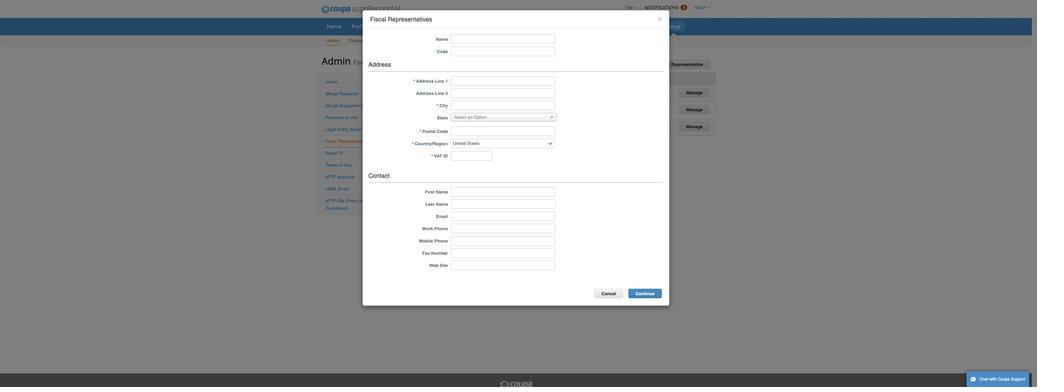 Task type: locate. For each thing, give the bounding box(es) containing it.
1 sftp from the top
[[325, 175, 336, 180]]

merge
[[325, 91, 338, 96], [325, 103, 338, 108]]

support
[[1011, 378, 1025, 382]]

country/region down postal
[[415, 141, 448, 146]]

phone down email at bottom left
[[434, 227, 448, 232]]

errors
[[338, 187, 350, 192], [346, 199, 358, 204]]

2 vertical spatial manage
[[686, 124, 703, 129]]

united down 1
[[433, 88, 446, 93]]

1 vertical spatial united
[[433, 105, 446, 110]]

0 horizontal spatial setup
[[350, 127, 361, 132]]

sftp up customers)
[[325, 199, 336, 204]]

admin down admin link
[[322, 55, 351, 67]]

coupa supplier portal image
[[317, 1, 404, 18], [499, 381, 533, 388]]

name right 'first' on the left of the page
[[436, 190, 448, 195]]

phone for work phone
[[434, 227, 448, 232]]

*
[[413, 79, 415, 84], [437, 103, 438, 108], [420, 129, 421, 134], [412, 141, 414, 146], [431, 154, 433, 159]]

registrations
[[571, 76, 599, 81]]

use
[[344, 163, 352, 168]]

customers)
[[325, 206, 348, 211]]

business performance link
[[538, 21, 600, 31]]

2 vertical spatial manage link
[[679, 122, 710, 131]]

id right vat
[[443, 154, 448, 159]]

states
[[447, 88, 460, 93], [447, 105, 460, 110], [447, 122, 460, 127]]

2 line from the top
[[435, 91, 444, 96]]

1 vertical spatial united states
[[433, 105, 460, 110]]

setup right customer
[[369, 38, 380, 43]]

asn link
[[458, 21, 476, 31]]

tax up 23432
[[501, 76, 508, 81]]

23432
[[501, 88, 513, 93]]

setup link
[[662, 21, 685, 31]]

manage
[[686, 90, 703, 95], [686, 107, 703, 112], [686, 124, 703, 129]]

united for 23432
[[433, 88, 446, 93]]

legal entity setup link
[[325, 127, 361, 132]]

line left 1
[[435, 79, 444, 84]]

0 vertical spatial code
[[437, 49, 448, 54]]

admin for admin fiscal representatives
[[322, 55, 351, 67]]

2 vertical spatial address
[[416, 91, 434, 96]]

3 states from the top
[[447, 122, 460, 127]]

1 vertical spatial manage
[[686, 107, 703, 112]]

1 vertical spatial phone
[[434, 239, 448, 244]]

0 horizontal spatial tax
[[501, 76, 508, 81]]

1 horizontal spatial setup
[[369, 38, 380, 43]]

states down 1
[[447, 88, 460, 93]]

0 vertical spatial manage link
[[679, 88, 710, 97]]

sheets
[[436, 23, 452, 30]]

work phone
[[422, 227, 448, 232]]

continue
[[635, 292, 655, 297]]

united states for 23432
[[433, 88, 460, 93]]

1 horizontal spatial tax
[[562, 76, 570, 81]]

requests left to
[[325, 115, 344, 120]]

2 united from the top
[[433, 105, 446, 110]]

* for * city
[[437, 103, 438, 108]]

1 vertical spatial requests
[[325, 115, 344, 120]]

1 manage from the top
[[686, 90, 703, 95]]

manage for 123
[[686, 124, 703, 129]]

id up 23432
[[510, 76, 514, 81]]

states down select
[[447, 122, 460, 127]]

1 vertical spatial name
[[436, 190, 448, 195]]

fiscal
[[370, 16, 386, 23], [353, 58, 369, 66], [658, 62, 670, 67], [325, 139, 337, 144]]

chat with coupa support
[[980, 378, 1025, 382]]

admin down home
[[327, 38, 339, 43]]

associated
[[537, 76, 561, 81]]

states up select
[[447, 105, 460, 110]]

profile
[[352, 23, 367, 30]]

select an option
[[454, 115, 487, 120]]

1 horizontal spatial id
[[510, 76, 514, 81]]

1 vertical spatial admin
[[322, 55, 351, 67]]

to
[[339, 151, 343, 156]]

united states down 1
[[433, 88, 460, 93]]

1 merge from the top
[[325, 91, 338, 96]]

sftp file errors (to customers)
[[325, 199, 364, 211]]

merge down users
[[325, 91, 338, 96]]

1 vertical spatial code
[[437, 129, 448, 134]]

name right last
[[436, 202, 448, 207]]

manage link
[[679, 88, 710, 97], [679, 105, 710, 114], [679, 122, 710, 131]]

country/region
[[434, 76, 467, 81], [415, 141, 448, 146]]

0 vertical spatial country/region
[[434, 76, 467, 81]]

errors left "(to"
[[346, 199, 358, 204]]

3 name from the top
[[436, 202, 448, 207]]

code right postal
[[437, 129, 448, 134]]

cancel button
[[594, 289, 623, 299]]

Name text field
[[451, 34, 555, 44]]

0 vertical spatial requests
[[339, 91, 358, 96]]

chat with coupa support button
[[967, 372, 1029, 388]]

address up address line 2
[[416, 79, 434, 84]]

2 sftp from the top
[[325, 199, 336, 204]]

name down sheets
[[436, 37, 448, 42]]

1 vertical spatial states
[[447, 105, 460, 110]]

add-ons
[[637, 23, 657, 30]]

united states for 123
[[433, 122, 460, 127]]

sourcing
[[606, 23, 627, 30]]

1 vertical spatial manage link
[[679, 105, 710, 114]]

code down sheets
[[437, 49, 448, 54]]

0 vertical spatial fiscal representatives
[[370, 16, 432, 23]]

invoices
[[482, 23, 501, 30]]

ons
[[648, 23, 657, 30]]

service/time
[[404, 23, 435, 30]]

2 vertical spatial united
[[433, 122, 446, 127]]

Last Name text field
[[451, 200, 555, 209]]

entity
[[338, 127, 349, 132]]

select
[[454, 115, 466, 120]]

united for 123
[[433, 122, 446, 127]]

states for 123
[[447, 122, 460, 127]]

0 vertical spatial states
[[447, 88, 460, 93]]

united states up state
[[433, 105, 460, 110]]

united down state
[[433, 122, 446, 127]]

None text field
[[451, 127, 555, 136]]

home link
[[322, 21, 346, 31]]

manage link for 23432
[[679, 88, 710, 97]]

0 vertical spatial united
[[433, 88, 446, 93]]

0 horizontal spatial coupa supplier portal image
[[317, 1, 404, 18]]

sftp up cxml
[[325, 175, 336, 180]]

associated tax registrations
[[537, 76, 599, 81]]

merge requests link
[[325, 91, 358, 96]]

0 vertical spatial id
[[510, 76, 514, 81]]

* vat id
[[431, 154, 448, 159]]

0 horizontal spatial id
[[443, 154, 448, 159]]

tax
[[501, 76, 508, 81], [562, 76, 570, 81]]

line
[[435, 79, 444, 84], [435, 91, 444, 96]]

0 vertical spatial sftp
[[325, 175, 336, 180]]

add-
[[637, 23, 648, 30]]

setup down join
[[350, 127, 361, 132]]

fax number
[[422, 251, 448, 256]]

0 vertical spatial line
[[435, 79, 444, 84]]

Email text field
[[451, 212, 555, 222]]

2 vertical spatial name
[[436, 202, 448, 207]]

Web Site text field
[[451, 261, 555, 271]]

2 merge from the top
[[325, 103, 338, 108]]

postal
[[422, 129, 436, 134]]

site
[[440, 264, 448, 269]]

terms of use
[[325, 163, 352, 168]]

0 vertical spatial name
[[436, 37, 448, 42]]

states for 23432
[[447, 88, 460, 93]]

1 united states from the top
[[433, 88, 460, 93]]

address down "customer setup" link
[[368, 61, 391, 68]]

1 horizontal spatial coupa supplier portal image
[[499, 381, 533, 388]]

0 vertical spatial phone
[[434, 227, 448, 232]]

sftp inside sftp file errors (to customers)
[[325, 199, 336, 204]]

suggestions
[[339, 103, 364, 108]]

coupa
[[998, 378, 1010, 382]]

None text field
[[451, 76, 555, 86], [451, 101, 555, 110], [451, 151, 492, 161], [451, 76, 555, 86], [451, 101, 555, 110], [451, 151, 492, 161]]

1 vertical spatial setup
[[369, 38, 380, 43]]

2 vertical spatial states
[[447, 122, 460, 127]]

errors down 'accounts'
[[338, 187, 350, 192]]

2 name from the top
[[436, 190, 448, 195]]

0 vertical spatial address
[[368, 61, 391, 68]]

catalogs
[[512, 23, 532, 30]]

phone
[[434, 227, 448, 232], [434, 239, 448, 244]]

* for * postal code
[[420, 129, 421, 134]]

last
[[425, 202, 435, 207]]

1 vertical spatial coupa supplier portal image
[[499, 381, 533, 388]]

2 vertical spatial united states
[[433, 122, 460, 127]]

remit-
[[325, 151, 339, 156]]

Address Line 2 text field
[[451, 88, 555, 98]]

code
[[437, 49, 448, 54], [437, 129, 448, 134]]

sftp accounts link
[[325, 175, 355, 180]]

united
[[433, 88, 446, 93], [433, 105, 446, 110], [433, 122, 446, 127]]

invoices link
[[478, 21, 506, 31]]

3 manage link from the top
[[679, 122, 710, 131]]

requests up suggestions
[[339, 91, 358, 96]]

merge down merge requests
[[325, 103, 338, 108]]

1 vertical spatial merge
[[325, 103, 338, 108]]

3 manage from the top
[[686, 124, 703, 129]]

number
[[431, 251, 448, 256]]

sftp
[[325, 175, 336, 180], [325, 199, 336, 204]]

1 code from the top
[[437, 49, 448, 54]]

united states
[[433, 88, 460, 93], [433, 105, 460, 110], [433, 122, 460, 127]]

admin for admin
[[327, 38, 339, 43]]

phone up "number"
[[434, 239, 448, 244]]

1 vertical spatial errors
[[346, 199, 358, 204]]

3 united states from the top
[[433, 122, 460, 127]]

* city
[[437, 103, 448, 108]]

city
[[439, 103, 448, 108]]

sourcing link
[[601, 21, 631, 31]]

first
[[425, 190, 435, 195]]

* for * address line 1
[[413, 79, 415, 84]]

1 phone from the top
[[434, 227, 448, 232]]

representatives inside admin fiscal representatives
[[371, 58, 417, 66]]

0 vertical spatial united states
[[433, 88, 460, 93]]

2 manage from the top
[[686, 107, 703, 112]]

united up state
[[433, 105, 446, 110]]

2 vertical spatial setup
[[350, 127, 361, 132]]

* address line 1
[[413, 79, 448, 84]]

* postal code
[[420, 129, 448, 134]]

2 horizontal spatial setup
[[667, 23, 681, 30]]

1 manage link from the top
[[679, 88, 710, 97]]

last name
[[425, 202, 448, 207]]

select an option link
[[451, 113, 557, 122]]

1 states from the top
[[447, 88, 460, 93]]

1 vertical spatial line
[[435, 91, 444, 96]]

1
[[445, 79, 448, 84]]

setup right ×
[[667, 23, 681, 30]]

(to
[[359, 199, 364, 204]]

add-ons link
[[632, 21, 661, 31]]

country/region up 2
[[434, 76, 467, 81]]

1 vertical spatial country/region
[[415, 141, 448, 146]]

fiscal down "customer setup" link
[[353, 58, 369, 66]]

tax right associated
[[562, 76, 570, 81]]

admin
[[327, 38, 339, 43], [322, 55, 351, 67]]

address down * address line 1
[[416, 91, 434, 96]]

2 phone from the top
[[434, 239, 448, 244]]

1 united from the top
[[433, 88, 446, 93]]

0 vertical spatial manage
[[686, 90, 703, 95]]

terms
[[325, 163, 338, 168]]

1 vertical spatial sftp
[[325, 199, 336, 204]]

3 united from the top
[[433, 122, 446, 127]]

2 manage link from the top
[[679, 105, 710, 114]]

fiscal representatives
[[370, 16, 432, 23], [325, 139, 370, 144]]

file
[[337, 199, 344, 204]]

1 vertical spatial representatives
[[371, 58, 417, 66]]

0 vertical spatial admin
[[327, 38, 339, 43]]

united states down state
[[433, 122, 460, 127]]

line left 2
[[435, 91, 444, 96]]

0 vertical spatial merge
[[325, 91, 338, 96]]



Task type: vqa. For each thing, say whether or not it's contained in the screenshot.
bottom Metal
no



Task type: describe. For each thing, give the bounding box(es) containing it.
× button
[[658, 15, 662, 23]]

add
[[648, 62, 656, 67]]

catalogs link
[[507, 21, 536, 31]]

2 vertical spatial representatives
[[338, 139, 370, 144]]

2 states from the top
[[447, 105, 460, 110]]

users
[[325, 79, 337, 85]]

sftp for sftp accounts
[[325, 175, 336, 180]]

orders
[[377, 23, 394, 30]]

with
[[989, 378, 997, 382]]

cancel
[[602, 292, 616, 297]]

web site
[[429, 264, 448, 269]]

remit-to link
[[325, 151, 343, 156]]

* for * country/region
[[412, 141, 414, 146]]

* for * vat id
[[431, 154, 433, 159]]

legal
[[325, 127, 336, 132]]

0 vertical spatial errors
[[338, 187, 350, 192]]

merge for merge suggestions
[[325, 103, 338, 108]]

×
[[658, 15, 662, 23]]

name for last name
[[436, 202, 448, 207]]

cxml
[[325, 187, 337, 192]]

1 line from the top
[[435, 79, 444, 84]]

legal entity setup
[[325, 127, 361, 132]]

fax
[[422, 251, 430, 256]]

Mobile Phone text field
[[451, 237, 555, 246]]

an
[[468, 115, 472, 120]]

state
[[437, 115, 448, 121]]

to
[[345, 115, 349, 120]]

address for address
[[368, 61, 391, 68]]

first name
[[425, 190, 448, 195]]

business performance
[[542, 23, 596, 30]]

terms of use link
[[325, 163, 352, 168]]

customer setup
[[348, 38, 380, 43]]

continue button
[[628, 289, 662, 299]]

fiscal right add
[[658, 62, 670, 67]]

add fiscal representative
[[648, 62, 703, 67]]

* country/region
[[412, 141, 448, 146]]

chat
[[980, 378, 988, 382]]

service/time sheets
[[404, 23, 452, 30]]

mobile
[[419, 239, 433, 244]]

manage for 23432
[[686, 90, 703, 95]]

admin fiscal representatives
[[322, 55, 417, 67]]

home
[[327, 23, 341, 30]]

cxml errors link
[[325, 187, 350, 192]]

0 vertical spatial representatives
[[388, 16, 432, 23]]

1 tax from the left
[[501, 76, 508, 81]]

work
[[422, 227, 433, 232]]

errors inside sftp file errors (to customers)
[[346, 199, 358, 204]]

0 vertical spatial coupa supplier portal image
[[317, 1, 404, 18]]

merge suggestions link
[[325, 103, 364, 108]]

web
[[429, 264, 439, 269]]

business
[[542, 23, 563, 30]]

merge requests
[[325, 91, 358, 96]]

customer
[[348, 38, 367, 43]]

asn
[[462, 23, 472, 30]]

fiscal down legal
[[325, 139, 337, 144]]

phone for mobile phone
[[434, 239, 448, 244]]

merge suggestions
[[325, 103, 364, 108]]

merge for merge requests
[[325, 91, 338, 96]]

address line 2
[[416, 91, 448, 96]]

2 tax from the left
[[562, 76, 570, 81]]

2
[[445, 91, 448, 96]]

First Name text field
[[451, 188, 555, 197]]

1 vertical spatial fiscal representatives
[[325, 139, 370, 144]]

fiscal inside admin fiscal representatives
[[353, 58, 369, 66]]

fiscal right profile
[[370, 16, 386, 23]]

representative
[[671, 62, 703, 67]]

123
[[501, 122, 508, 127]]

1 vertical spatial address
[[416, 79, 434, 84]]

orders link
[[373, 21, 398, 31]]

2 united states from the top
[[433, 105, 460, 110]]

2 code from the top
[[437, 129, 448, 134]]

sftp accounts
[[325, 175, 355, 180]]

option
[[474, 115, 487, 120]]

Code text field
[[451, 47, 555, 56]]

sftp for sftp file errors (to customers)
[[325, 199, 336, 204]]

fiscal representatives link
[[325, 139, 370, 144]]

remit-to
[[325, 151, 343, 156]]

email
[[436, 214, 448, 220]]

profile link
[[347, 21, 371, 31]]

of
[[339, 163, 342, 168]]

contact
[[368, 172, 390, 179]]

requests to join link
[[325, 115, 358, 120]]

tax id
[[501, 76, 514, 81]]

1 vertical spatial id
[[443, 154, 448, 159]]

name for first name
[[436, 190, 448, 195]]

vat
[[434, 154, 442, 159]]

users link
[[325, 79, 337, 85]]

Fax Number text field
[[451, 249, 555, 258]]

service/time sheets link
[[400, 21, 456, 31]]

Work Phone text field
[[451, 224, 555, 234]]

add fiscal representative link
[[641, 60, 710, 69]]

address for address line 2
[[416, 91, 434, 96]]

sftp file errors (to customers) link
[[325, 199, 364, 211]]

admin link
[[326, 37, 340, 46]]

0 vertical spatial setup
[[667, 23, 681, 30]]

cxml errors
[[325, 187, 350, 192]]

manage link for 123
[[679, 122, 710, 131]]

1 name from the top
[[436, 37, 448, 42]]

accounts
[[337, 175, 355, 180]]

join
[[350, 115, 358, 120]]

mobile phone
[[419, 239, 448, 244]]



